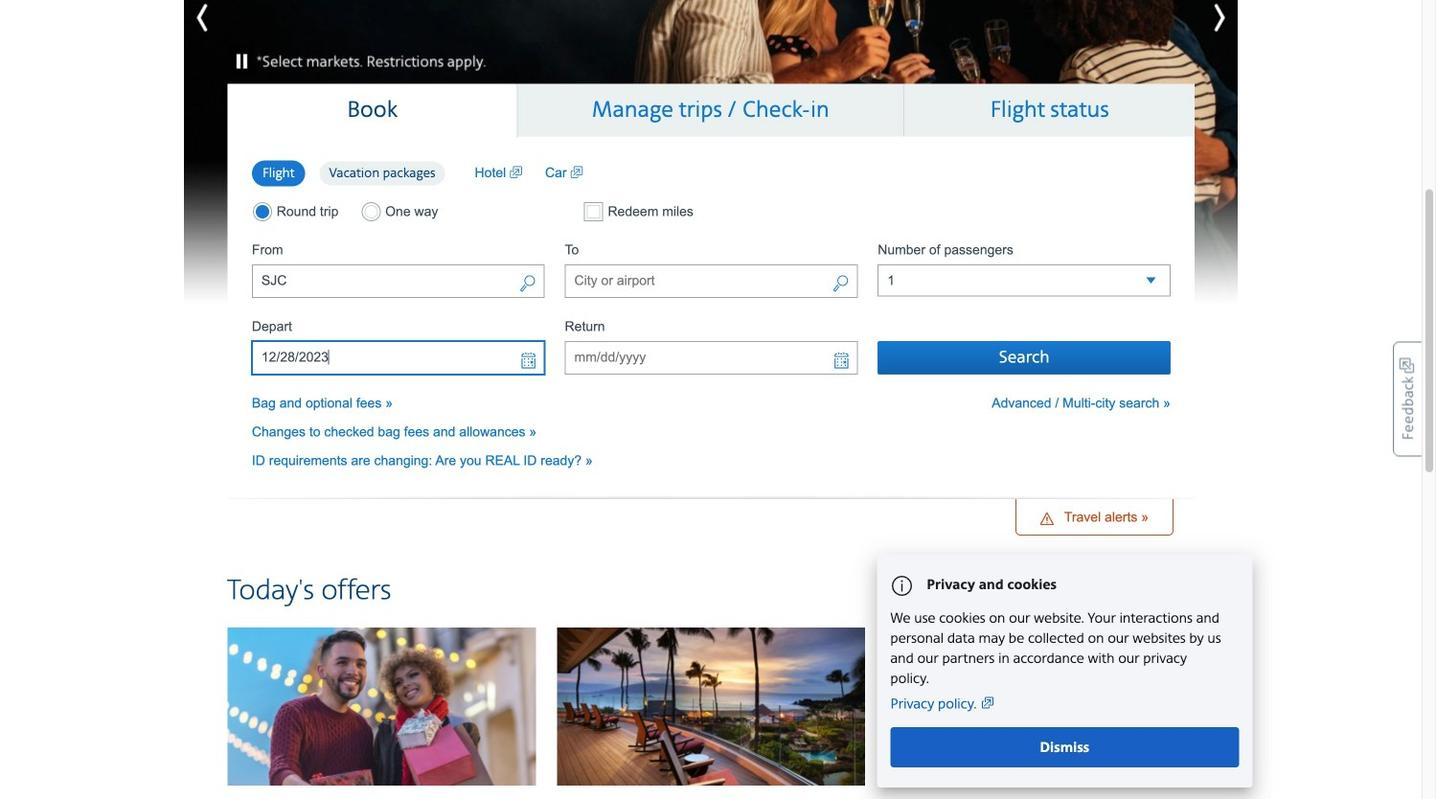Task type: locate. For each thing, give the bounding box(es) containing it.
search image
[[519, 273, 536, 296], [832, 273, 849, 296]]

city or airport text field for 1st search image from the left
[[252, 265, 545, 298]]

previous slide image
[[184, 0, 270, 42]]

tab list
[[228, 84, 1195, 138]]

1 horizontal spatial search image
[[832, 273, 849, 296]]

1 horizontal spatial city or airport text field
[[565, 265, 858, 298]]

1 horizontal spatial mm/dd/yyyy text field
[[565, 341, 858, 375]]

2 city or airport text field from the left
[[565, 265, 858, 298]]

None submit
[[878, 341, 1171, 375]]

1 option group from the top
[[252, 160, 456, 188]]

newpage image
[[510, 164, 522, 183]]

1 city or airport text field from the left
[[252, 265, 545, 298]]

City or airport text field
[[252, 265, 545, 298], [565, 265, 858, 298]]

next slide image
[[1152, 0, 1238, 42]]

1 vertical spatial option group
[[252, 202, 545, 221]]

pause slideshow image
[[227, 18, 256, 75]]

0 vertical spatial option group
[[252, 160, 456, 188]]

0 horizontal spatial mm/dd/yyyy text field
[[252, 341, 545, 375]]

option group
[[252, 160, 456, 188], [252, 202, 545, 221]]

0 horizontal spatial city or airport text field
[[252, 265, 545, 298]]

1 search image from the left
[[519, 273, 536, 296]]

mm/dd/yyyy text field
[[252, 341, 545, 375], [565, 341, 858, 375]]

0 horizontal spatial search image
[[519, 273, 536, 296]]

3 tab from the left
[[905, 84, 1195, 137]]

tab
[[228, 84, 518, 138], [518, 84, 905, 137], [905, 84, 1195, 137]]

1 tab from the left
[[228, 84, 518, 138]]



Task type: describe. For each thing, give the bounding box(es) containing it.
2 tab from the left
[[518, 84, 905, 137]]

2 search image from the left
[[832, 273, 849, 296]]

leave feedback, opens external site in new window image
[[1393, 342, 1422, 457]]

2 mm/dd/yyyy text field from the left
[[565, 341, 858, 375]]

1 mm/dd/yyyy text field from the left
[[252, 341, 545, 375]]

2 option group from the top
[[252, 202, 545, 221]]

newpage image
[[571, 164, 583, 183]]

city or airport text field for 2nd search image
[[565, 265, 858, 298]]

weekday fares as low as $79*. explore one-way deals in the new year. opens another site in a new window that may not meet accessibility guidelines. image
[[184, 0, 1238, 304]]



Task type: vqa. For each thing, say whether or not it's contained in the screenshot.
the bottommost OPTION GROUP
yes



